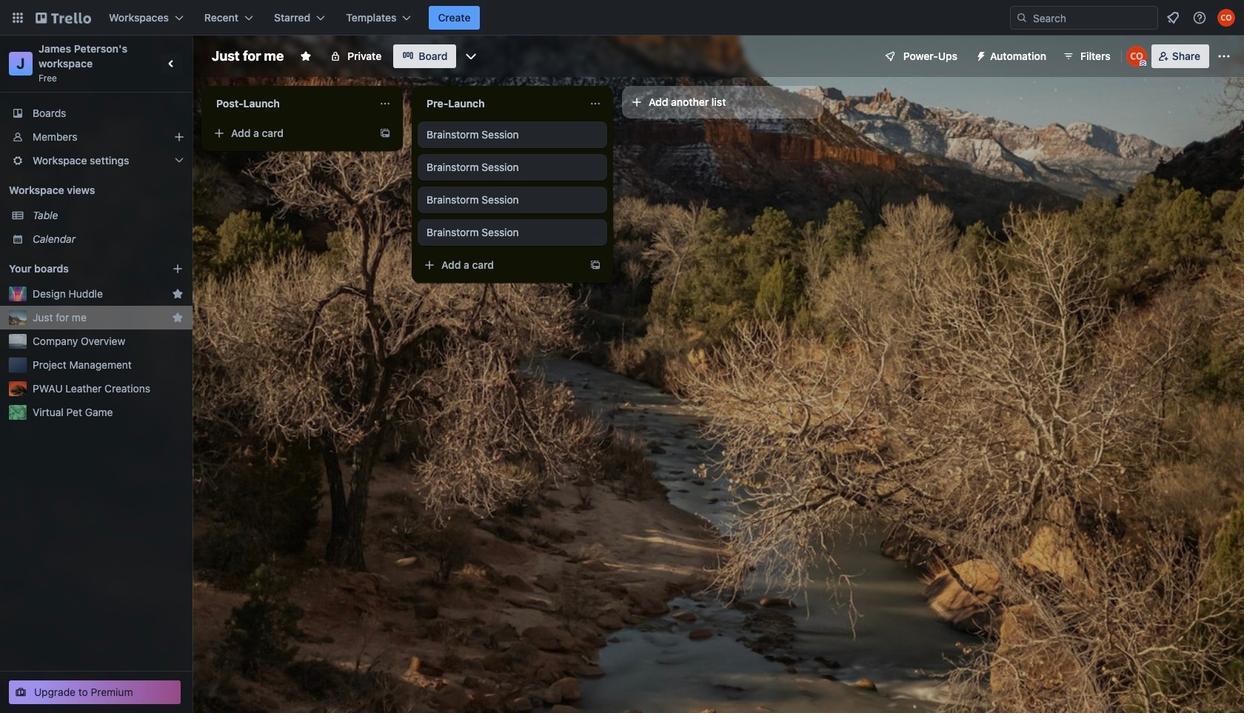 Task type: describe. For each thing, give the bounding box(es) containing it.
primary element
[[0, 0, 1244, 36]]

Board name text field
[[204, 44, 291, 68]]

1 starred icon image from the top
[[172, 288, 184, 300]]

your boards with 6 items element
[[9, 260, 150, 278]]

back to home image
[[36, 6, 91, 30]]

star or unstar board image
[[300, 50, 312, 62]]

Search field
[[1028, 7, 1158, 28]]

open information menu image
[[1192, 10, 1207, 25]]

sm image
[[969, 44, 990, 65]]

add board image
[[172, 263, 184, 275]]

workspace navigation collapse icon image
[[161, 53, 182, 74]]



Task type: locate. For each thing, give the bounding box(es) containing it.
0 vertical spatial christina overa (christinaovera) image
[[1218, 9, 1235, 27]]

1 vertical spatial christina overa (christinaovera) image
[[1126, 46, 1147, 67]]

christina overa (christinaovera) image right open information menu icon at right
[[1218, 9, 1235, 27]]

create from template… image
[[379, 127, 391, 139], [590, 259, 601, 271]]

None text field
[[418, 92, 584, 116]]

christina overa (christinaovera) image inside primary element
[[1218, 9, 1235, 27]]

None text field
[[207, 92, 373, 116]]

1 vertical spatial starred icon image
[[172, 312, 184, 324]]

christina overa (christinaovera) image
[[1218, 9, 1235, 27], [1126, 46, 1147, 67]]

1 vertical spatial create from template… image
[[590, 259, 601, 271]]

1 horizontal spatial create from template… image
[[590, 259, 601, 271]]

2 starred icon image from the top
[[172, 312, 184, 324]]

0 vertical spatial create from template… image
[[379, 127, 391, 139]]

christina overa (christinaovera) image down "search" field
[[1126, 46, 1147, 67]]

0 horizontal spatial create from template… image
[[379, 127, 391, 139]]

customize views image
[[464, 49, 479, 64]]

this member is an admin of this board. image
[[1140, 60, 1146, 67]]

starred icon image
[[172, 288, 184, 300], [172, 312, 184, 324]]

0 horizontal spatial christina overa (christinaovera) image
[[1126, 46, 1147, 67]]

search image
[[1016, 12, 1028, 24]]

0 notifications image
[[1164, 9, 1182, 27]]

1 horizontal spatial christina overa (christinaovera) image
[[1218, 9, 1235, 27]]

show menu image
[[1217, 49, 1232, 64]]

0 vertical spatial starred icon image
[[172, 288, 184, 300]]



Task type: vqa. For each thing, say whether or not it's contained in the screenshot.
leftmost Christina Overa (christinaovera) icon
yes



